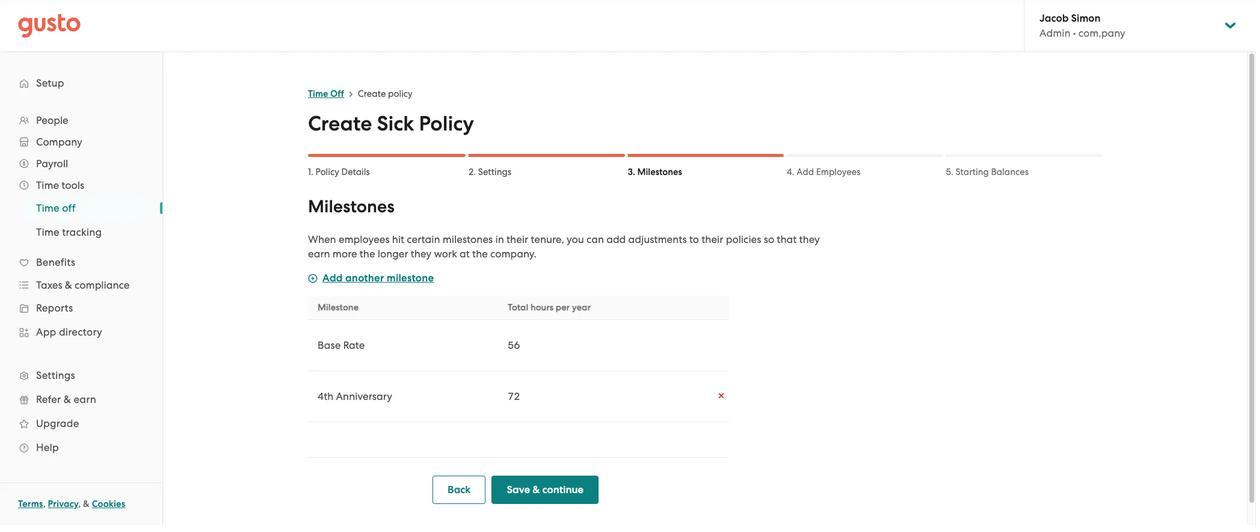 Task type: describe. For each thing, give the bounding box(es) containing it.
module__icon___go7vc image
[[717, 391, 727, 401]]

save & continue button
[[492, 476, 599, 504]]

4th
[[318, 391, 334, 403]]

payroll button
[[12, 153, 150, 175]]

benefits
[[36, 256, 75, 268]]

1 vertical spatial milestones
[[308, 196, 395, 217]]

app
[[36, 326, 56, 338]]

base
[[318, 339, 341, 352]]

gusto navigation element
[[0, 52, 163, 479]]

jacob simon admin • com,pany
[[1040, 12, 1126, 39]]

off
[[62, 202, 76, 214]]

hit
[[392, 234, 405, 246]]

directory
[[59, 326, 102, 338]]

time tools
[[36, 179, 84, 191]]

details
[[342, 167, 370, 178]]

save & continue
[[507, 484, 584, 497]]

reports link
[[12, 297, 150, 319]]

tracking
[[62, 226, 102, 238]]

certain
[[407, 234, 440, 246]]

help
[[36, 442, 59, 454]]

work
[[434, 248, 457, 260]]

time tracking link
[[22, 222, 150, 243]]

tools
[[62, 179, 84, 191]]

another
[[345, 272, 384, 285]]

app directory
[[36, 326, 102, 338]]

time off link
[[308, 88, 344, 99]]

starting balances
[[956, 167, 1029, 178]]

time off
[[308, 88, 344, 99]]

company.
[[491, 248, 537, 260]]

reports
[[36, 302, 73, 314]]

cookies button
[[92, 497, 125, 512]]

employees
[[817, 167, 861, 178]]

sick
[[377, 111, 414, 136]]

benefits link
[[12, 252, 150, 273]]

you
[[567, 234, 584, 246]]

terms
[[18, 499, 43, 510]]

home image
[[18, 14, 81, 38]]

year
[[572, 302, 591, 313]]

setup link
[[12, 72, 150, 94]]

when
[[308, 234, 336, 246]]

help link
[[12, 437, 150, 459]]

terms link
[[18, 499, 43, 510]]

•
[[1074, 27, 1077, 39]]

people
[[36, 114, 68, 126]]

jacob
[[1040, 12, 1069, 25]]

taxes
[[36, 279, 62, 291]]

employees
[[339, 234, 390, 246]]

list containing time off
[[0, 196, 163, 244]]

time for time tracking
[[36, 226, 60, 238]]

create policy
[[358, 88, 413, 99]]

balances
[[992, 167, 1029, 178]]

back button
[[433, 476, 486, 504]]

policy
[[388, 88, 413, 99]]

time off link
[[22, 197, 150, 219]]

earn inside gusto navigation element
[[74, 394, 96, 406]]

refer & earn
[[36, 394, 96, 406]]

cookies
[[92, 499, 125, 510]]

setup
[[36, 77, 64, 89]]

time tracking
[[36, 226, 102, 238]]

more
[[333, 248, 357, 260]]

time for time tools
[[36, 179, 59, 191]]

privacy link
[[48, 499, 78, 510]]

add another milestone
[[323, 272, 434, 285]]

per
[[556, 302, 570, 313]]

rate
[[343, 339, 365, 352]]

add another milestone button
[[308, 271, 434, 286]]

1 , from the left
[[43, 499, 46, 510]]

2 the from the left
[[473, 248, 488, 260]]

continue
[[543, 484, 584, 497]]

1 horizontal spatial policy
[[419, 111, 474, 136]]

to
[[690, 234, 699, 246]]

app directory link
[[12, 321, 150, 343]]

milestone
[[387, 272, 434, 285]]

total hours per year
[[508, 302, 591, 313]]

off
[[330, 88, 344, 99]]

at
[[460, 248, 470, 260]]



Task type: locate. For each thing, give the bounding box(es) containing it.
starting
[[956, 167, 989, 178]]

settings link
[[12, 365, 150, 386]]

people button
[[12, 110, 150, 131]]

milestone
[[318, 302, 359, 313]]

0 horizontal spatial ,
[[43, 499, 46, 510]]

& left cookies
[[83, 499, 90, 510]]

1 horizontal spatial they
[[800, 234, 820, 246]]

upgrade link
[[12, 413, 150, 435]]

hours
[[531, 302, 554, 313]]

& for continue
[[533, 484, 540, 497]]

time off
[[36, 202, 76, 214]]

they right that
[[800, 234, 820, 246]]

create left policy
[[358, 88, 386, 99]]

72
[[508, 391, 520, 403]]

& for earn
[[64, 394, 71, 406]]

4th anniversary
[[318, 391, 392, 403]]

total
[[508, 302, 529, 313]]

the right "at"
[[473, 248, 488, 260]]

they
[[800, 234, 820, 246], [411, 248, 432, 260]]

1 horizontal spatial ,
[[78, 499, 81, 510]]

time
[[308, 88, 328, 99], [36, 179, 59, 191], [36, 202, 60, 214], [36, 226, 60, 238]]

longer
[[378, 248, 408, 260]]

taxes & compliance
[[36, 279, 130, 291]]

time for time off
[[36, 202, 60, 214]]

0 horizontal spatial add
[[323, 272, 343, 285]]

& for compliance
[[65, 279, 72, 291]]

0 horizontal spatial the
[[360, 248, 375, 260]]

0 vertical spatial settings
[[478, 167, 512, 178]]

add
[[607, 234, 626, 246]]

1 vertical spatial earn
[[74, 394, 96, 406]]

can
[[587, 234, 604, 246]]

their right to
[[702, 234, 724, 246]]

list
[[0, 110, 163, 460], [0, 196, 163, 244]]

1 horizontal spatial their
[[702, 234, 724, 246]]

add down the more
[[323, 272, 343, 285]]

0 vertical spatial milestones
[[638, 167, 683, 178]]

1 vertical spatial settings
[[36, 370, 75, 382]]

the down employees at the top left
[[360, 248, 375, 260]]

policy right sick
[[419, 111, 474, 136]]

settings
[[478, 167, 512, 178], [36, 370, 75, 382]]

& right the taxes
[[65, 279, 72, 291]]

0 vertical spatial earn
[[308, 248, 330, 260]]

1 horizontal spatial earn
[[308, 248, 330, 260]]

1 vertical spatial create
[[308, 111, 372, 136]]

adjustments
[[629, 234, 687, 246]]

milestones
[[443, 234, 493, 246]]

create
[[358, 88, 386, 99], [308, 111, 372, 136]]

policy
[[419, 111, 474, 136], [316, 167, 339, 178]]

add inside the add another milestone button
[[323, 272, 343, 285]]

their up company.
[[507, 234, 529, 246]]

time for time off
[[308, 88, 328, 99]]

create down off
[[308, 111, 372, 136]]

earn
[[308, 248, 330, 260], [74, 394, 96, 406]]

refer
[[36, 394, 61, 406]]

add for add another milestone
[[323, 272, 343, 285]]

add
[[797, 167, 814, 178], [323, 272, 343, 285]]

add left employees
[[797, 167, 814, 178]]

time tools button
[[12, 175, 150, 196]]

0 horizontal spatial their
[[507, 234, 529, 246]]

payroll
[[36, 158, 68, 170]]

& right the save
[[533, 484, 540, 497]]

so
[[764, 234, 775, 246]]

they down certain
[[411, 248, 432, 260]]

company button
[[12, 131, 150, 153]]

1 vertical spatial add
[[323, 272, 343, 285]]

when employees hit certain milestones in their tenure, you can add adjustments to their policies so that they earn more the longer they work at the company.
[[308, 234, 820, 260]]

the
[[360, 248, 375, 260], [473, 248, 488, 260]]

back
[[448, 484, 471, 497]]

policy details
[[316, 167, 370, 178]]

policy left the 'details'
[[316, 167, 339, 178]]

refer & earn link
[[12, 389, 150, 411]]

0 horizontal spatial earn
[[74, 394, 96, 406]]

earn inside when employees hit certain milestones in their tenure, you can add adjustments to their policies so that they earn more the longer they work at the company.
[[308, 248, 330, 260]]

time inside dropdown button
[[36, 179, 59, 191]]

milestones
[[638, 167, 683, 178], [308, 196, 395, 217]]

that
[[777, 234, 797, 246]]

& inside 'dropdown button'
[[65, 279, 72, 291]]

base rate
[[318, 339, 365, 352]]

privacy
[[48, 499, 78, 510]]

add employees
[[797, 167, 861, 178]]

1 the from the left
[[360, 248, 375, 260]]

terms , privacy , & cookies
[[18, 499, 125, 510]]

in
[[496, 234, 504, 246]]

tenure,
[[531, 234, 565, 246]]

create for create sick policy
[[308, 111, 372, 136]]

0 horizontal spatial they
[[411, 248, 432, 260]]

0 horizontal spatial milestones
[[308, 196, 395, 217]]

settings inside gusto navigation element
[[36, 370, 75, 382]]

com,pany
[[1079, 27, 1126, 39]]

& inside button
[[533, 484, 540, 497]]

their
[[507, 234, 529, 246], [702, 234, 724, 246]]

taxes & compliance button
[[12, 274, 150, 296]]

1 horizontal spatial milestones
[[638, 167, 683, 178]]

1 their from the left
[[507, 234, 529, 246]]

2 , from the left
[[78, 499, 81, 510]]

0 horizontal spatial settings
[[36, 370, 75, 382]]

2 list from the top
[[0, 196, 163, 244]]

,
[[43, 499, 46, 510], [78, 499, 81, 510]]

save
[[507, 484, 530, 497]]

0 vertical spatial policy
[[419, 111, 474, 136]]

anniversary
[[336, 391, 392, 403]]

&
[[65, 279, 72, 291], [64, 394, 71, 406], [533, 484, 540, 497], [83, 499, 90, 510]]

earn up upgrade 'link'
[[74, 394, 96, 406]]

1 horizontal spatial settings
[[478, 167, 512, 178]]

0 horizontal spatial policy
[[316, 167, 339, 178]]

0 vertical spatial they
[[800, 234, 820, 246]]

add for add employees
[[797, 167, 814, 178]]

admin
[[1040, 27, 1071, 39]]

0 vertical spatial add
[[797, 167, 814, 178]]

1 vertical spatial policy
[[316, 167, 339, 178]]

compliance
[[75, 279, 130, 291]]

& right refer
[[64, 394, 71, 406]]

1 list from the top
[[0, 110, 163, 460]]

earn down when
[[308, 248, 330, 260]]

company
[[36, 136, 82, 148]]

, left cookies
[[78, 499, 81, 510]]

2 their from the left
[[702, 234, 724, 246]]

create sick policy
[[308, 111, 474, 136]]

1 vertical spatial they
[[411, 248, 432, 260]]

upgrade
[[36, 418, 79, 430]]

1 horizontal spatial the
[[473, 248, 488, 260]]

0 vertical spatial create
[[358, 88, 386, 99]]

policies
[[726, 234, 762, 246]]

create for create policy
[[358, 88, 386, 99]]

simon
[[1072, 12, 1101, 25]]

56
[[508, 339, 520, 352]]

list containing people
[[0, 110, 163, 460]]

, left privacy link
[[43, 499, 46, 510]]

1 horizontal spatial add
[[797, 167, 814, 178]]



Task type: vqa. For each thing, say whether or not it's contained in the screenshot.
Back button
yes



